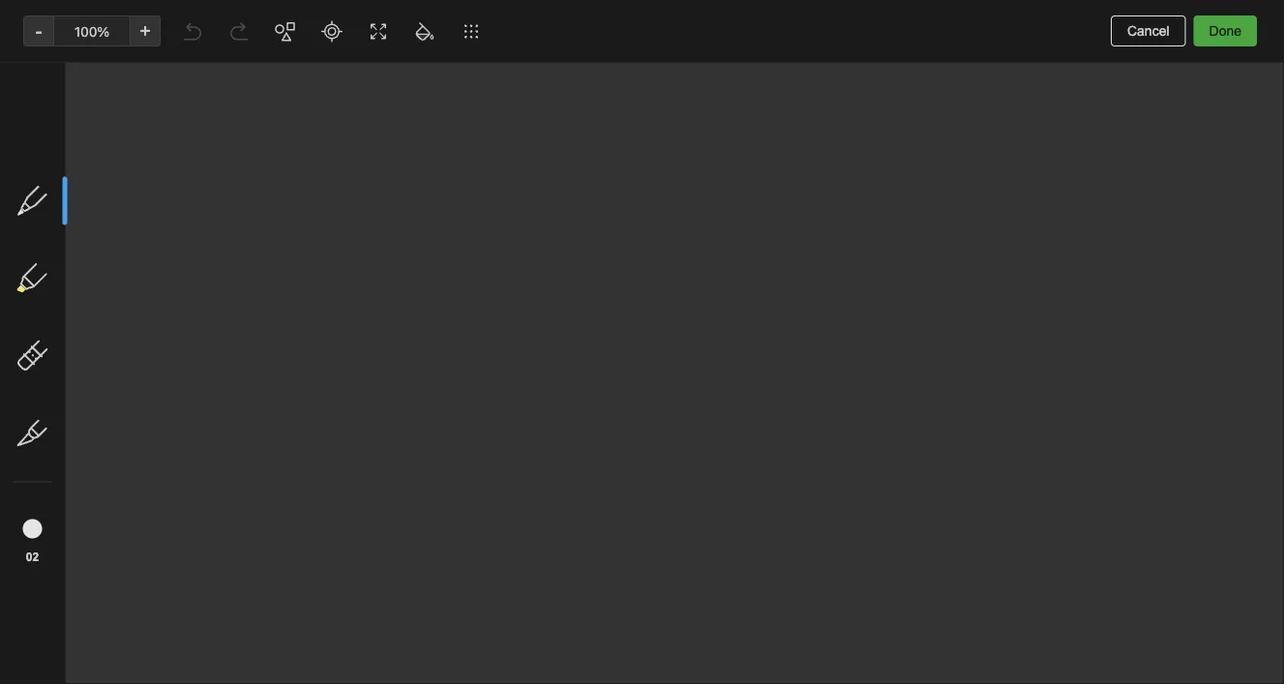 Task type: locate. For each thing, give the bounding box(es) containing it.
personal
[[525, 11, 580, 27]]

notes
[[274, 58, 327, 81], [67, 249, 101, 263], [43, 389, 80, 405]]

try
[[440, 11, 461, 27]]

tree containing home
[[0, 152, 232, 602]]

formatting bar toolbar
[[601, 81, 1285, 131]]

notebooks
[[44, 462, 111, 478]]

first notebook
[[684, 54, 771, 69]]

new button
[[12, 102, 221, 137]]

trash
[[43, 567, 77, 583]]

None search field
[[25, 56, 207, 91]]

try evernote personal for free:
[[440, 11, 638, 27]]

note window element
[[0, 0, 1285, 684]]

1 vertical spatial notes
[[67, 249, 101, 263]]

shortcuts button
[[0, 183, 224, 214]]

only you
[[1101, 54, 1152, 69]]

Note Editor text field
[[0, 0, 1285, 684]]

tree
[[0, 152, 232, 602]]

first
[[684, 54, 710, 69]]

notebook
[[714, 54, 771, 69]]

0 vertical spatial notes
[[274, 58, 327, 81]]

Search text field
[[25, 56, 207, 91]]

with
[[91, 524, 117, 540]]

trash link
[[0, 560, 224, 591]]

share
[[1184, 54, 1222, 70]]



Task type: vqa. For each thing, say whether or not it's contained in the screenshot.
the with
yes



Task type: describe. For each thing, give the bounding box(es) containing it.
me
[[120, 524, 140, 540]]

tags
[[44, 494, 73, 509]]

tasks
[[43, 420, 78, 436]]

for
[[584, 11, 602, 27]]

share button
[[1167, 46, 1238, 77]]

tags button
[[0, 486, 224, 517]]

notes inside group
[[67, 249, 101, 263]]

recent
[[22, 249, 63, 263]]

notebooks link
[[0, 455, 224, 486]]

recent notes group
[[0, 214, 224, 389]]

shared with me link
[[0, 517, 224, 548]]

tasks button
[[0, 412, 224, 443]]

evernote
[[464, 11, 521, 27]]

only
[[1101, 54, 1127, 69]]

shortcuts
[[44, 190, 104, 206]]

recent notes
[[22, 249, 101, 263]]

2 vertical spatial notes
[[43, 389, 80, 405]]

shared with me
[[43, 524, 140, 540]]

notes link
[[0, 381, 224, 412]]

expand tags image
[[5, 494, 20, 509]]

expand note image
[[615, 50, 638, 74]]

home
[[43, 159, 80, 175]]

free:
[[605, 11, 638, 27]]

first notebook button
[[660, 48, 778, 76]]

new
[[43, 111, 70, 127]]

you
[[1131, 54, 1152, 69]]

shared
[[43, 524, 87, 540]]

home link
[[0, 152, 232, 183]]

settings image
[[197, 15, 221, 39]]



